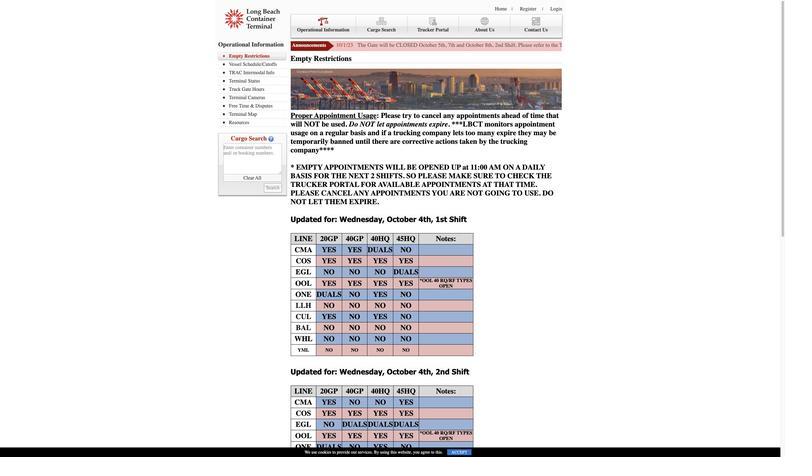 Task type: describe. For each thing, give the bounding box(es) containing it.
going
[[485, 189, 510, 197]]

to right the refer
[[546, 42, 550, 48]]

0 horizontal spatial cargo search
[[231, 135, 267, 142]]

using
[[380, 450, 390, 455]]

be inside . ***lbct monitors appointment usage on a regular basis and if a trucking company lets too many expire they may be temporarily banned until there are corrective actions taken by the trucking company****
[[549, 128, 556, 137]]

empty for empty restrictions vessel schedule/cutoffs trac intermodal info terminal status truck gate hours terminal cameras free time & disputes terminal map resources
[[229, 53, 243, 59]]

expire.
[[349, 197, 379, 206]]

on
[[310, 128, 318, 137]]

​whl
[[295, 335, 313, 343]]

egl for duals
[[296, 420, 311, 429]]

4th, for 2nd
[[419, 367, 433, 376]]

por​tal
[[330, 180, 359, 189]]

so
[[407, 171, 416, 180]]

0 vertical spatial please
[[518, 42, 533, 48]]

on
[[503, 163, 514, 171]]

any
[[354, 189, 369, 197]]

website,
[[398, 450, 412, 455]]

shifts.
[[377, 171, 405, 180]]

truck gate hours link
[[223, 87, 286, 92]]

accept
[[452, 450, 467, 455]]

terminal cameras link
[[223, 95, 286, 100]]

0 horizontal spatial to
[[495, 171, 506, 180]]

ool for duals
[[295, 432, 312, 440]]

hours inside empty restrictions vessel schedule/cutoffs trac intermodal info terminal status truck gate hours terminal cameras free time & disputes terminal map resources
[[252, 87, 264, 92]]

trucker portal link
[[408, 16, 459, 33]]

any
[[443, 111, 455, 120]]

sure
[[474, 171, 493, 180]]

about us link
[[459, 16, 511, 33]]

updated for updated for: wednesday, october 4th, 1st shift
[[291, 215, 322, 224]]

status
[[248, 78, 260, 84]]

at
[[483, 180, 492, 189]]

menu bar containing operational information
[[291, 14, 562, 38]]

available
[[378, 180, 420, 189]]

may
[[534, 128, 547, 137]]

portal
[[436, 27, 449, 33]]

info
[[266, 70, 275, 75]]

one for duals
[[296, 443, 312, 451]]

you
[[413, 450, 420, 455]]

all
[[255, 175, 261, 181]]

do
[[543, 189, 554, 197]]

clear all
[[244, 175, 261, 181]]

intermodal
[[243, 70, 265, 75]]

agree
[[421, 450, 430, 455]]

be
[[407, 163, 417, 171]]

vessel schedule/cutoffs link
[[223, 62, 286, 67]]

updated for updated for: wednesday, october 4th, 2nd shift
[[291, 367, 322, 376]]

duals duals duals
[[342, 420, 419, 429]]

expire inside . ***lbct monitors appointment usage on a regular basis and if a trucking company lets too many expire they may be temporarily banned until there are corrective actions taken by the trucking company****
[[497, 128, 516, 137]]

will inside ": please try to cancel any appointments ahead of time that will not be used."
[[291, 120, 302, 128]]

2 horizontal spatial gate
[[574, 42, 584, 48]]

appointments inside ": please try to cancel any appointments ahead of time that will not be used."
[[457, 111, 500, 120]]

page
[[611, 42, 622, 48]]

rq/rf for yes
[[440, 430, 456, 436]]

bal
[[296, 324, 311, 332]]

announcements
[[292, 43, 326, 48]]

notes: for no
[[436, 234, 456, 243]]

appointment
[[515, 120, 555, 128]]

0 horizontal spatial cargo
[[231, 135, 247, 142]]

home
[[495, 6, 507, 12]]

cookies
[[318, 450, 331, 455]]

resources link
[[223, 120, 286, 125]]

1 the from the left
[[331, 171, 347, 180]]

0 horizontal spatial 2nd
[[436, 367, 450, 376]]

1 horizontal spatial for
[[361, 180, 377, 189]]

many
[[477, 128, 495, 137]]

10/1/23
[[336, 42, 353, 48]]

0 vertical spatial please
[[418, 171, 447, 180]]

accept button
[[447, 450, 472, 455]]

40 for yes
[[434, 430, 439, 436]]

menu bar containing empty restrictions
[[218, 53, 289, 127]]

llh
[[296, 301, 311, 310]]

1 for from the left
[[623, 42, 630, 48]]

a
[[516, 163, 521, 171]]

let
[[308, 197, 323, 206]]

trac
[[229, 70, 242, 75]]

contact
[[525, 27, 541, 33]]

cos for duals
[[296, 409, 311, 418]]

time.
[[516, 180, 537, 189]]

shift.
[[505, 42, 517, 48]]

cargo search inside menu bar
[[367, 27, 396, 33]]

open for no
[[439, 283, 453, 289]]

.
[[448, 120, 450, 128]]

20gp for no
[[320, 387, 338, 396]]

the
[[358, 42, 366, 48]]

2 horizontal spatial the
[[682, 42, 689, 48]]

gate inside empty restrictions vessel schedule/cutoffs trac intermodal info terminal status truck gate hours terminal cameras free time & disputes terminal map resources
[[242, 87, 251, 92]]

2 the from the left
[[536, 171, 552, 180]]

to left this.
[[431, 450, 435, 455]]

updated for: wednesday, october 4th, 1st shift
[[291, 215, 467, 224]]

terminal map link
[[223, 112, 286, 117]]

cancel
[[422, 111, 442, 120]]

cancel
[[321, 189, 352, 197]]

11:00
[[471, 163, 487, 171]]

0 horizontal spatial appointments
[[386, 120, 427, 128]]

1 vertical spatial search
[[249, 135, 267, 142]]

*ool 40 rq/rf types open for yes
[[420, 430, 473, 441]]

1 vertical spatial operational information
[[218, 41, 284, 48]]

clear all button
[[223, 174, 282, 182]]

notes: for yes
[[436, 387, 456, 396]]

45hq for no
[[397, 234, 416, 243]]

disputes
[[255, 103, 273, 109]]

0 vertical spatial hours
[[586, 42, 599, 48]]

***lbct
[[452, 120, 483, 128]]

empty restrictions
[[291, 54, 352, 63]]

please inside ": please try to cancel any appointments ahead of time that will not be used."
[[381, 111, 401, 120]]

terminal status link
[[223, 78, 286, 84]]

2 for from the left
[[674, 42, 681, 48]]

cargo search link
[[356, 16, 408, 33]]

ahead
[[502, 111, 521, 120]]

used.
[[331, 120, 347, 128]]

1 horizontal spatial trucking
[[501, 137, 528, 146]]

daily
[[522, 163, 545, 171]]

3 terminal from the top
[[229, 112, 247, 117]]

web
[[601, 42, 610, 48]]

if
[[382, 128, 386, 137]]

0 vertical spatial will
[[379, 42, 388, 48]]

1 horizontal spatial 2nd
[[495, 42, 503, 48]]

by
[[479, 137, 487, 146]]

appointments down up
[[422, 180, 481, 189]]

refer
[[534, 42, 544, 48]]

vessel
[[229, 62, 242, 67]]

line for no
[[294, 387, 313, 396]]

register link
[[520, 6, 537, 12]]

operational information inside menu bar
[[297, 27, 350, 33]]

updated for: wednesday, october 4th, 2nd shift
[[291, 367, 469, 376]]

monitors
[[485, 120, 513, 128]]

4th, for 1st
[[419, 215, 433, 224]]

types for yes
[[457, 430, 473, 436]]

cargo inside menu bar
[[367, 27, 380, 33]]

&
[[250, 103, 254, 109]]

cameras
[[248, 95, 265, 100]]

truck inside empty restrictions vessel schedule/cutoffs trac intermodal info terminal status truck gate hours terminal cameras free time & disputes terminal map resources
[[229, 87, 241, 92]]

2 | from the left
[[542, 6, 543, 12]]

types for no
[[457, 278, 472, 283]]

0 horizontal spatial trucking
[[394, 128, 421, 137]]

cos for no
[[296, 257, 311, 265]]

lets
[[453, 128, 464, 137]]



Task type: locate. For each thing, give the bounding box(es) containing it.
| left login link
[[542, 6, 543, 12]]

cma for no
[[295, 398, 312, 407]]

2 cos from the top
[[296, 409, 311, 418]]

us
[[489, 27, 495, 33], [543, 27, 548, 33]]

2 cma from the top
[[295, 398, 312, 407]]

cma for yes
[[295, 246, 312, 254]]

wednesday, for updated for: wednesday, october 4th, 1st shift
[[340, 215, 385, 224]]

20gp for yes
[[320, 234, 338, 243]]

us right about
[[489, 27, 495, 33]]

restrictions for empty restrictions
[[314, 54, 352, 63]]

:
[[377, 111, 379, 120]]

2 line from the top
[[294, 387, 313, 396]]

1 vertical spatial line
[[294, 387, 313, 396]]

clear
[[244, 175, 254, 181]]

be right may
[[549, 128, 556, 137]]

*ool 40 rq/rf types open for no
[[420, 278, 472, 289]]

1 vertical spatial notes:
[[436, 387, 456, 396]]

1 horizontal spatial us
[[543, 27, 548, 33]]

information up 10/1/23
[[324, 27, 350, 33]]

information
[[324, 27, 350, 33], [252, 41, 284, 48]]

about
[[475, 27, 488, 33]]

0 vertical spatial egl
[[296, 268, 311, 276]]

0 vertical spatial ool
[[295, 279, 312, 288]]

0 horizontal spatial a
[[320, 128, 324, 137]]

terminal
[[229, 78, 247, 84], [229, 95, 247, 100], [229, 112, 247, 117]]

please right :
[[381, 111, 401, 120]]

0 vertical spatial terminal
[[229, 78, 247, 84]]

1 vertical spatial please
[[381, 111, 401, 120]]

be left the used.
[[322, 120, 329, 128]]

rq/rf for no
[[440, 278, 456, 283]]

0 vertical spatial truck
[[560, 42, 573, 48]]

provide
[[337, 450, 350, 455]]

2 wednesday, from the top
[[340, 367, 385, 376]]

empty restrictions link
[[223, 53, 286, 59]]

restrictions
[[245, 53, 270, 59], [314, 54, 352, 63]]

1 vertical spatial operational
[[218, 41, 250, 48]]

2
[[371, 171, 375, 180]]

1 horizontal spatial expire
[[497, 128, 516, 137]]

1 vertical spatial types
[[457, 430, 473, 436]]

1 vertical spatial truck
[[229, 87, 241, 92]]

40hq
[[371, 234, 390, 243], [371, 387, 390, 396]]

for up expire.
[[361, 180, 377, 189]]

appointments down shifts.
[[371, 189, 430, 197]]

updated down ​yml
[[291, 367, 322, 376]]

1 horizontal spatial be
[[389, 42, 395, 48]]

schedule/cutoffs
[[243, 62, 277, 67]]

1 types from the top
[[457, 278, 472, 283]]

2 4th, from the top
[[419, 367, 433, 376]]

*ool 40 rq/rf types open
[[420, 278, 472, 289], [420, 430, 473, 441]]

operational up the vessel
[[218, 41, 250, 48]]

terminal down trac in the left top of the page
[[229, 78, 247, 84]]

2 types from the top
[[457, 430, 473, 436]]

and inside . ***lbct monitors appointment usage on a regular basis and if a trucking company lets too many expire they may be temporarily banned until there are corrective actions taken by the trucking company****
[[368, 128, 380, 137]]

please up the you
[[418, 171, 447, 180]]

1 *ool from the top
[[420, 278, 433, 283]]

0 vertical spatial notes:
[[436, 234, 456, 243]]

hours up "cameras"
[[252, 87, 264, 92]]

0 horizontal spatial operational
[[218, 41, 250, 48]]

40 for no
[[434, 278, 439, 283]]

1 vertical spatial 2nd
[[436, 367, 450, 376]]

empty down the announcements
[[291, 54, 312, 63]]

restrictions down 10/1/23
[[314, 54, 352, 63]]

for
[[314, 171, 330, 180], [361, 180, 377, 189]]

2 *ool from the top
[[420, 430, 433, 436]]

2 us from the left
[[543, 27, 548, 33]]

5th,
[[438, 42, 447, 48]]

operational up the announcements
[[297, 27, 323, 33]]

1 ool from the top
[[295, 279, 312, 288]]

0 vertical spatial for:
[[324, 215, 337, 224]]

1 for: from the top
[[324, 215, 337, 224]]

a right if
[[388, 128, 392, 137]]

shift for updated for: wednesday, october 4th, 2nd shift
[[452, 367, 469, 376]]

wednesday, for updated for: wednesday, october 4th, 2nd shift
[[340, 367, 385, 376]]

to right try
[[414, 111, 420, 120]]

0 vertical spatial rq/rf
[[440, 278, 456, 283]]

1 vertical spatial egl
[[296, 420, 311, 429]]

appointments up por​tal
[[324, 163, 384, 171]]

0 vertical spatial operational information
[[297, 27, 350, 33]]

there
[[372, 137, 389, 146]]

1 horizontal spatial and
[[457, 42, 465, 48]]

1 cos from the top
[[296, 257, 311, 265]]

0 horizontal spatial truck
[[229, 87, 241, 92]]

1 vertical spatial shift
[[452, 367, 469, 376]]

we
[[305, 450, 310, 455]]

open for yes
[[439, 436, 453, 441]]

use.
[[525, 189, 541, 197]]

1 40 from the top
[[434, 278, 439, 283]]

appointment
[[314, 111, 356, 120]]

1 wednesday, from the top
[[340, 215, 385, 224]]

1 *ool 40 rq/rf types open from the top
[[420, 278, 472, 289]]

company
[[423, 128, 451, 137]]

basis
[[350, 128, 366, 137]]

gate left web
[[574, 42, 584, 48]]

1 vertical spatial rq/rf
[[440, 430, 456, 436]]

1 us from the left
[[489, 27, 495, 33]]

empty
[[296, 163, 323, 171]]

1 horizontal spatial cargo
[[367, 27, 380, 33]]

2 *ool 40 rq/rf types open from the top
[[420, 430, 473, 441]]

40hq down updated for: wednesday, october 4th, 2nd shift
[[371, 387, 390, 396]]

1 vertical spatial hours
[[252, 87, 264, 92]]

one left cookies on the left of page
[[296, 443, 312, 451]]

types
[[457, 278, 472, 283], [457, 430, 473, 436]]

one up llh
[[296, 290, 312, 299]]

please down basis
[[291, 189, 319, 197]]

october
[[419, 42, 437, 48], [466, 42, 484, 48], [387, 215, 416, 224], [387, 367, 416, 376]]

0 horizontal spatial expire
[[429, 120, 448, 128]]

empty
[[229, 53, 243, 59], [291, 54, 312, 63]]

1 horizontal spatial please
[[518, 42, 533, 48]]

1 horizontal spatial a
[[388, 128, 392, 137]]

1 4th, from the top
[[419, 215, 433, 224]]

1 horizontal spatial will
[[379, 42, 388, 48]]

1 horizontal spatial the
[[536, 171, 552, 180]]

use
[[311, 450, 317, 455]]

0 horizontal spatial search
[[249, 135, 267, 142]]

1 horizontal spatial gate
[[368, 42, 378, 48]]

0 horizontal spatial empty
[[229, 53, 243, 59]]

1 vertical spatial 40gp
[[346, 387, 364, 396]]

am
[[489, 163, 501, 171]]

shift for updated for: wednesday, october 4th, 1st shift
[[449, 215, 467, 224]]

banned
[[330, 137, 354, 146]]

40hq for no
[[371, 387, 390, 396]]

0 horizontal spatial operational information
[[218, 41, 284, 48]]

for right the page
[[623, 42, 630, 48]]

empty inside empty restrictions vessel schedule/cutoffs trac intermodal info terminal status truck gate hours terminal cameras free time & disputes terminal map resources
[[229, 53, 243, 59]]

the right by
[[489, 137, 499, 146]]

ool up llh
[[295, 279, 312, 288]]

of
[[523, 111, 529, 120]]

truck down trac in the left top of the page
[[229, 87, 241, 92]]

cargo
[[367, 27, 380, 33], [231, 135, 247, 142]]

gate down status
[[242, 87, 251, 92]]

1 rq/rf from the top
[[440, 278, 456, 283]]

40hq down updated for: wednesday, october 4th, 1st shift at the top of the page
[[371, 234, 390, 243]]

*ool for yes
[[420, 430, 433, 436]]

0 vertical spatial wednesday,
[[340, 215, 385, 224]]

0 horizontal spatial information
[[252, 41, 284, 48]]

you
[[432, 189, 448, 197]]

appointments
[[324, 163, 384, 171], [422, 180, 481, 189], [371, 189, 430, 197]]

to left use.
[[512, 189, 523, 197]]

1 notes: from the top
[[436, 234, 456, 243]]

0 vertical spatial 40hq
[[371, 234, 390, 243]]

updated down let
[[291, 215, 322, 224]]

1 updated from the top
[[291, 215, 322, 224]]

7th
[[448, 42, 455, 48]]

0 horizontal spatial us
[[489, 27, 495, 33]]

0 horizontal spatial please
[[291, 189, 319, 197]]

1 horizontal spatial the
[[551, 42, 558, 48]]

1 vertical spatial information
[[252, 41, 284, 48]]

| right 'home' link
[[512, 6, 513, 12]]

1 horizontal spatial |
[[542, 6, 543, 12]]

0 vertical spatial one
[[296, 290, 312, 299]]

0 vertical spatial *ool
[[420, 278, 433, 283]]

cos
[[296, 257, 311, 265], [296, 409, 311, 418]]

1 horizontal spatial menu bar
[[291, 14, 562, 38]]

appointments up "too" at the top right
[[457, 111, 500, 120]]

no
[[401, 246, 412, 254], [324, 268, 335, 276], [349, 268, 360, 276], [375, 268, 386, 276], [349, 290, 360, 299], [401, 290, 412, 299], [324, 301, 335, 310], [349, 301, 360, 310], [375, 301, 386, 310], [324, 324, 335, 332], [349, 324, 360, 332], [375, 324, 386, 332], [349, 398, 360, 407], [375, 398, 386, 407], [324, 420, 335, 429], [349, 443, 360, 451], [401, 443, 412, 451]]

1 line from the top
[[295, 234, 313, 243]]

terminal up free in the top of the page
[[229, 95, 247, 100]]

1 vertical spatial for:
[[324, 367, 337, 376]]

this
[[391, 450, 397, 455]]

40gp for yes
[[346, 234, 364, 243]]

map
[[248, 112, 257, 117]]

1 vertical spatial 40hq
[[371, 387, 390, 396]]

ool up we
[[295, 432, 312, 440]]

let
[[377, 120, 384, 128]]

empty up the vessel
[[229, 53, 243, 59]]

please
[[518, 42, 533, 48], [381, 111, 401, 120]]

not inside ": please try to cancel any appointments ahead of time that will not be used."
[[304, 120, 320, 128]]

taken
[[460, 137, 477, 146]]

us for about us
[[489, 27, 495, 33]]

2 for: from the top
[[324, 367, 337, 376]]

0 vertical spatial to
[[495, 171, 506, 180]]

0 vertical spatial 4th,
[[419, 215, 433, 224]]

week.
[[690, 42, 703, 48]]

1 | from the left
[[512, 6, 513, 12]]

gate
[[368, 42, 378, 48], [574, 42, 584, 48], [242, 87, 251, 92]]

0 vertical spatial 40gp
[[346, 234, 364, 243]]

2 20gp from the top
[[320, 387, 338, 396]]

open
[[439, 283, 453, 289], [439, 436, 453, 441]]

regular
[[325, 128, 349, 137]]

1 20gp from the top
[[320, 234, 338, 243]]

1 vertical spatial cargo search
[[231, 135, 267, 142]]

1 vertical spatial 4th,
[[419, 367, 433, 376]]

1 horizontal spatial empty
[[291, 54, 312, 63]]

will left 'on'
[[291, 120, 302, 128]]

register
[[520, 6, 537, 12]]

login link
[[551, 6, 562, 12]]

0 horizontal spatial for
[[314, 171, 330, 180]]

1 vertical spatial one
[[296, 443, 312, 451]]

hours
[[586, 42, 599, 48], [252, 87, 264, 92]]

at
[[463, 163, 469, 171]]

2 notes: from the top
[[436, 387, 456, 396]]

a
[[320, 128, 324, 137], [388, 128, 392, 137]]

0 vertical spatial line
[[295, 234, 313, 243]]

us inside "link"
[[489, 27, 495, 33]]

be inside ": please try to cancel any appointments ahead of time that will not be used."
[[322, 120, 329, 128]]

0 horizontal spatial restrictions
[[245, 53, 270, 59]]

us right 'contact'
[[543, 27, 548, 33]]

operational information up the announcements
[[297, 27, 350, 33]]

information up empty restrictions link
[[252, 41, 284, 48]]

40gp for no
[[346, 387, 364, 396]]

will down cargo search link
[[379, 42, 388, 48]]

1 vertical spatial will
[[291, 120, 302, 128]]

*ool for no
[[420, 278, 433, 283]]

ool for no
[[295, 279, 312, 288]]

for: for updated for: wednesday, october 4th, 1st shift
[[324, 215, 337, 224]]

us for contact us
[[543, 27, 548, 33]]

the up do
[[536, 171, 552, 180]]

further
[[631, 42, 646, 48]]

appointments up 'corrective'
[[386, 120, 427, 128]]

the left week.
[[682, 42, 689, 48]]

hours left web
[[586, 42, 599, 48]]

trucking down monitors
[[501, 137, 528, 146]]

by
[[374, 450, 379, 455]]

0 horizontal spatial be
[[322, 120, 329, 128]]

0 horizontal spatial please
[[381, 111, 401, 120]]

40gp
[[346, 234, 364, 243], [346, 387, 364, 396]]

information inside menu bar
[[324, 27, 350, 33]]

gate
[[648, 42, 657, 48]]

egl for no
[[296, 268, 311, 276]]

to left the provide at the bottom
[[333, 450, 336, 455]]

operational information up empty restrictions link
[[218, 41, 284, 48]]

*ool
[[420, 278, 433, 283], [420, 430, 433, 436]]

for right basis
[[314, 171, 330, 180]]

please left the refer
[[518, 42, 533, 48]]

1 vertical spatial updated
[[291, 367, 322, 376]]

0 vertical spatial 40
[[434, 278, 439, 283]]

are
[[450, 189, 465, 197]]

and for october
[[457, 42, 465, 48]]

0 horizontal spatial the
[[331, 171, 347, 180]]

20gp
[[320, 234, 338, 243], [320, 387, 338, 396]]

1 cma from the top
[[295, 246, 312, 254]]

the right the refer
[[551, 42, 558, 48]]

1 vertical spatial menu bar
[[218, 53, 289, 127]]

2 rq/rf from the top
[[440, 430, 456, 436]]

2 ool from the top
[[295, 432, 312, 440]]

try
[[403, 111, 412, 120]]

1 egl from the top
[[296, 268, 311, 276]]

Enter container numbers and/ or booking numbers.  text field
[[223, 144, 282, 174]]

a right 'on'
[[320, 128, 324, 137]]

they
[[518, 128, 532, 137]]

restrictions for empty restrictions vessel schedule/cutoffs trac intermodal info terminal status truck gate hours terminal cameras free time & disputes terminal map resources
[[245, 53, 270, 59]]

make
[[449, 171, 472, 180]]

0 vertical spatial 45hq
[[397, 234, 416, 243]]

40
[[434, 278, 439, 283], [434, 430, 439, 436]]

2 egl from the top
[[296, 420, 311, 429]]

operational inside menu bar
[[297, 27, 323, 33]]

our
[[351, 450, 357, 455]]

​​no
[[401, 324, 412, 332]]

1 horizontal spatial hours
[[586, 42, 599, 48]]

them
[[325, 197, 347, 206]]

40hq for duals
[[371, 234, 390, 243]]

0 horizontal spatial will
[[291, 120, 302, 128]]

45hq for yes
[[397, 387, 416, 396]]

1 horizontal spatial search
[[382, 27, 396, 33]]

0 vertical spatial cma
[[295, 246, 312, 254]]

0 vertical spatial menu bar
[[291, 14, 562, 38]]

1 vertical spatial ool
[[295, 432, 312, 440]]

0 vertical spatial search
[[382, 27, 396, 33]]

0 horizontal spatial hours
[[252, 87, 264, 92]]

0 horizontal spatial the
[[489, 137, 499, 146]]

for
[[623, 42, 630, 48], [674, 42, 681, 48]]

1 terminal from the top
[[229, 78, 247, 84]]

for right details
[[674, 42, 681, 48]]

about us
[[475, 27, 495, 33]]

1 vertical spatial open
[[439, 436, 453, 441]]

0 vertical spatial and
[[457, 42, 465, 48]]

restrictions up vessel schedule/cutoffs link
[[245, 53, 270, 59]]

0 vertical spatial 2nd
[[495, 42, 503, 48]]

line for yes
[[295, 234, 313, 243]]

2 one from the top
[[296, 443, 312, 451]]

2 40 from the top
[[434, 430, 439, 436]]

1 vertical spatial *ool
[[420, 430, 433, 436]]

resources
[[229, 120, 249, 125]]

2 horizontal spatial be
[[549, 128, 556, 137]]

0 horizontal spatial and
[[368, 128, 380, 137]]

to right the at in the right top of the page
[[495, 171, 506, 180]]

contact us
[[525, 27, 548, 33]]

1 horizontal spatial restrictions
[[314, 54, 352, 63]]

one for no
[[296, 290, 312, 299]]

1 a from the left
[[320, 128, 324, 137]]

2 a from the left
[[388, 128, 392, 137]]

basis
[[291, 171, 312, 180]]

terminal up resources
[[229, 112, 247, 117]]

operational
[[297, 27, 323, 33], [218, 41, 250, 48]]

line
[[295, 234, 313, 243], [294, 387, 313, 396]]

trucking down try
[[394, 128, 421, 137]]

1 horizontal spatial cargo search
[[367, 27, 396, 33]]

cul
[[296, 312, 311, 321]]

company****
[[291, 146, 334, 154]]

empty for empty restrictions
[[291, 54, 312, 63]]

None submit
[[264, 183, 282, 193]]

actions
[[436, 137, 458, 146]]

and for if
[[368, 128, 380, 137]]

the inside . ***lbct monitors appointment usage on a regular basis and if a trucking company lets too many expire they may be temporarily banned until there are corrective actions taken by the trucking company****
[[489, 137, 499, 146]]

and left if
[[368, 128, 380, 137]]

and right 7th
[[457, 42, 465, 48]]

menu bar
[[291, 14, 562, 38], [218, 53, 289, 127]]

restrictions inside empty restrictions vessel schedule/cutoffs trac intermodal info terminal status truck gate hours terminal cameras free time & disputes terminal map resources
[[245, 53, 270, 59]]

. ***lbct monitors appointment usage on a regular basis and if a trucking company lets too many expire they may be temporarily banned until there are corrective actions taken by the trucking company****
[[291, 120, 556, 154]]

2 vertical spatial terminal
[[229, 112, 247, 117]]

truck right the refer
[[560, 42, 573, 48]]

the up cancel
[[331, 171, 347, 180]]

next
[[349, 171, 369, 180]]

proper appointment usage
[[291, 111, 377, 120]]

2 terminal from the top
[[229, 95, 247, 100]]

0 horizontal spatial menu bar
[[218, 53, 289, 127]]

gate right the
[[368, 42, 378, 48]]

search inside menu bar
[[382, 27, 396, 33]]

be left closed
[[389, 42, 395, 48]]

to inside ": please try to cancel any appointments ahead of time that will not be used."
[[414, 111, 420, 120]]

1 horizontal spatial truck
[[560, 42, 573, 48]]

1 horizontal spatial information
[[324, 27, 350, 33]]

1 vertical spatial to
[[512, 189, 523, 197]]

1 horizontal spatial appointments
[[457, 111, 500, 120]]

1 vertical spatial cargo
[[231, 135, 247, 142]]

1 vertical spatial *ool 40 rq/rf types open
[[420, 430, 473, 441]]

1 one from the top
[[296, 290, 312, 299]]

trucker portal
[[417, 27, 449, 33]]

for: for updated for: wednesday, october 4th, 2nd shift
[[324, 367, 337, 376]]

2 updated from the top
[[291, 367, 322, 376]]



Task type: vqa. For each thing, say whether or not it's contained in the screenshot.


